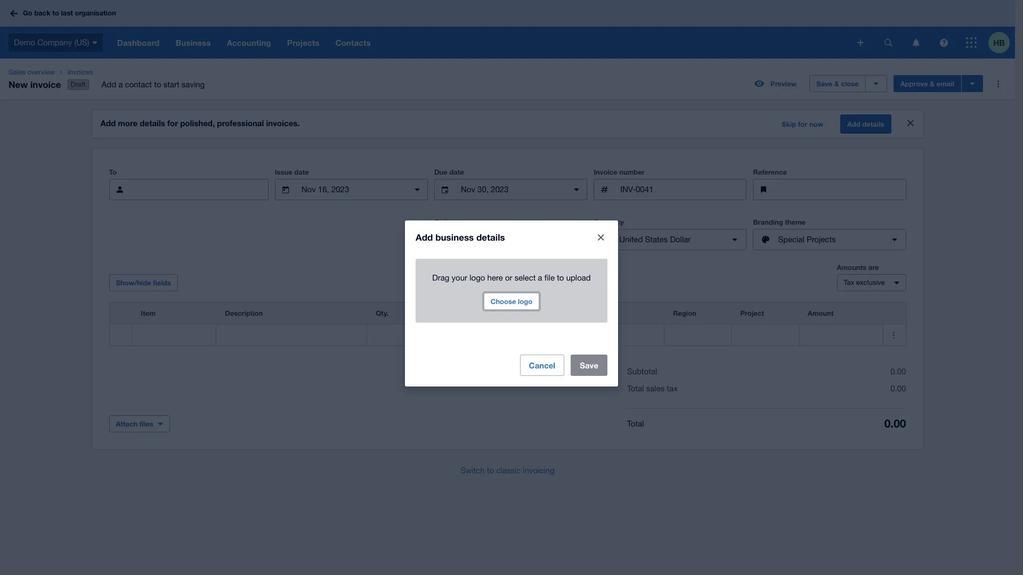 Task type: describe. For each thing, give the bounding box(es) containing it.
projects
[[807, 235, 836, 244]]

account
[[505, 309, 533, 318]]

Amount field
[[800, 325, 883, 346]]

tax rate
[[589, 309, 616, 318]]

none
[[435, 233, 455, 243]]

description
[[225, 309, 263, 318]]

contact element
[[109, 179, 269, 201]]

amounts are
[[837, 263, 879, 272]]

tax for tax rate
[[589, 309, 600, 318]]

attach files button
[[109, 416, 170, 433]]

to
[[109, 168, 117, 177]]

total for total
[[627, 419, 644, 428]]

invoice number
[[594, 168, 645, 177]]

sales overview link
[[4, 67, 59, 78]]

special projects
[[779, 235, 836, 244]]

now
[[810, 120, 824, 129]]

more date options image for issue date
[[407, 179, 428, 201]]

due
[[435, 168, 448, 177]]

organisation
[[75, 9, 116, 17]]

svg image up approve
[[913, 39, 920, 47]]

saving
[[182, 80, 205, 89]]

your
[[452, 273, 468, 282]]

issue
[[275, 168, 293, 177]]

invoice
[[30, 79, 61, 90]]

close
[[842, 80, 859, 88]]

add button
[[463, 229, 502, 246]]

classic
[[497, 467, 521, 476]]

0.00 for subtotal
[[891, 367, 907, 376]]

special projects button
[[754, 229, 907, 251]]

payments
[[458, 218, 490, 227]]

logo inside button
[[518, 297, 533, 306]]

region
[[673, 309, 697, 318]]

attach files
[[116, 420, 153, 429]]

start
[[164, 80, 180, 89]]

states
[[645, 235, 668, 244]]

Invoice number text field
[[620, 180, 747, 200]]

approve & email
[[901, 80, 955, 88]]

for inside skip for now button
[[799, 120, 808, 129]]

& for email
[[930, 80, 935, 88]]

Quantity field
[[367, 325, 412, 346]]

amount
[[808, 309, 834, 318]]

email
[[937, 80, 955, 88]]

cancel button
[[520, 355, 565, 376]]

invoices
[[68, 68, 93, 76]]

add for add a contact to start saving
[[102, 80, 116, 89]]

number
[[620, 168, 645, 177]]

professional
[[217, 118, 264, 128]]

issue date
[[275, 168, 309, 177]]

due date
[[435, 168, 464, 177]]

invoices.
[[266, 118, 300, 128]]

tax
[[667, 384, 678, 394]]

svg image up close
[[858, 39, 864, 46]]

date for due date
[[450, 168, 464, 177]]

add business details dialog
[[405, 220, 618, 387]]

project
[[741, 309, 765, 318]]

to left "start"
[[154, 80, 161, 89]]

skip for now
[[782, 120, 824, 129]]

contact
[[125, 80, 152, 89]]

select
[[515, 273, 536, 282]]

save & close
[[817, 80, 859, 88]]

show/hide fields
[[116, 279, 171, 287]]

0 horizontal spatial for
[[167, 118, 178, 128]]

to inside hb banner
[[52, 9, 59, 17]]

add for add more details for polished, professional invoices.
[[101, 118, 116, 128]]

add details
[[848, 120, 885, 129]]

invoice line item list element
[[109, 302, 907, 347]]

upload
[[567, 273, 591, 282]]

add for add details
[[848, 120, 861, 129]]

0 vertical spatial a
[[118, 80, 123, 89]]

skip
[[782, 120, 797, 129]]

go
[[23, 9, 32, 17]]

tax for tax exclusive
[[844, 279, 855, 287]]

skip for now button
[[776, 116, 830, 133]]

back
[[34, 9, 51, 17]]

tax exclusive button
[[837, 275, 907, 292]]

choose logo
[[491, 297, 533, 306]]

a inside add business details dialog
[[538, 273, 543, 282]]

drag your logo here or select a file to upload
[[433, 273, 591, 282]]

details for add business details
[[477, 232, 505, 243]]

svg image inside demo company (us) popup button
[[92, 41, 97, 44]]

Due date text field
[[460, 180, 562, 200]]

add for add business details
[[416, 232, 433, 243]]

2 horizontal spatial svg image
[[967, 37, 977, 48]]

total for total sales tax
[[627, 384, 644, 394]]

reference
[[754, 168, 787, 177]]

To text field
[[135, 180, 268, 200]]

tax exclusive
[[844, 279, 885, 287]]

fields
[[153, 279, 171, 287]]

Reference text field
[[779, 180, 906, 200]]

switch to classic invoicing button
[[452, 461, 563, 482]]

add business details
[[416, 232, 505, 243]]



Task type: vqa. For each thing, say whether or not it's contained in the screenshot.
leftmost Tax
yes



Task type: locate. For each thing, give the bounding box(es) containing it.
branding
[[754, 218, 784, 227]]

save left close
[[817, 80, 833, 88]]

theme
[[785, 218, 806, 227]]

for left polished,
[[167, 118, 178, 128]]

close image
[[591, 227, 612, 248]]

invoice
[[594, 168, 618, 177]]

1 & from the left
[[835, 80, 840, 88]]

2 vertical spatial 0.00
[[885, 418, 907, 431]]

demo
[[14, 38, 35, 47]]

add inside dialog
[[416, 232, 433, 243]]

Description text field
[[216, 325, 367, 346]]

tax down "amounts"
[[844, 279, 855, 287]]

subtotal
[[627, 367, 658, 376]]

1 vertical spatial save
[[580, 361, 599, 370]]

united
[[620, 235, 643, 244]]

save
[[817, 80, 833, 88], [580, 361, 599, 370]]

add left none
[[416, 232, 433, 243]]

approve
[[901, 80, 928, 88]]

& left close
[[835, 80, 840, 88]]

1 horizontal spatial date
[[450, 168, 464, 177]]

hb button
[[989, 27, 1016, 59]]

date right due
[[450, 168, 464, 177]]

1 vertical spatial tax
[[589, 309, 600, 318]]

2 total from the top
[[627, 419, 644, 428]]

approve & email button
[[894, 75, 962, 92]]

show/hide fields button
[[109, 275, 178, 292]]

tax
[[844, 279, 855, 287], [589, 309, 600, 318]]

svg image
[[913, 39, 920, 47], [940, 39, 948, 47], [858, 39, 864, 46], [92, 41, 97, 44]]

hb banner
[[0, 0, 1016, 59]]

0 vertical spatial logo
[[470, 273, 485, 282]]

branding theme
[[754, 218, 806, 227]]

last
[[61, 9, 73, 17]]

special
[[779, 235, 805, 244]]

to inside 'button'
[[487, 467, 494, 476]]

add left more
[[101, 118, 116, 128]]

1 vertical spatial total
[[627, 419, 644, 428]]

0 horizontal spatial a
[[118, 80, 123, 89]]

svg image right (us)
[[92, 41, 97, 44]]

navigation inside hb banner
[[109, 27, 850, 59]]

save & close button
[[810, 75, 866, 92]]

svg image up email
[[940, 39, 948, 47]]

details inside dialog
[[477, 232, 505, 243]]

add right now
[[848, 120, 861, 129]]

date for issue date
[[294, 168, 309, 177]]

1 horizontal spatial more date options image
[[566, 179, 588, 201]]

save for save & close
[[817, 80, 833, 88]]

preview button
[[749, 75, 804, 92]]

files
[[140, 420, 153, 429]]

0 vertical spatial 0.00
[[891, 367, 907, 376]]

0 horizontal spatial details
[[140, 118, 165, 128]]

to inside add business details dialog
[[557, 273, 564, 282]]

drag
[[433, 273, 450, 282]]

total down subtotal
[[627, 384, 644, 394]]

2 more date options image from the left
[[566, 179, 588, 201]]

demo company (us)
[[14, 38, 89, 47]]

navigation
[[109, 27, 850, 59]]

0 horizontal spatial save
[[580, 361, 599, 370]]

0.00 for total sales tax
[[891, 384, 907, 394]]

0 horizontal spatial tax
[[589, 309, 600, 318]]

0 horizontal spatial logo
[[470, 273, 485, 282]]

new
[[9, 79, 28, 90]]

here
[[488, 273, 503, 282]]

1 horizontal spatial a
[[538, 273, 543, 282]]

draft
[[71, 81, 86, 89]]

file
[[545, 273, 555, 282]]

1 horizontal spatial logo
[[518, 297, 533, 306]]

0.00
[[891, 367, 907, 376], [891, 384, 907, 394], [885, 418, 907, 431]]

currency
[[594, 218, 624, 227]]

1 horizontal spatial &
[[930, 80, 935, 88]]

to right "file" on the right of the page
[[557, 273, 564, 282]]

invoice number element
[[594, 179, 747, 201]]

sales
[[647, 384, 665, 394]]

add a contact to start saving
[[102, 80, 205, 89]]

hb
[[994, 38, 1005, 47]]

Issue date text field
[[301, 180, 403, 200]]

add more details for polished, professional invoices. status
[[92, 110, 924, 138]]

add left contact
[[102, 80, 116, 89]]

for left now
[[799, 120, 808, 129]]

0 vertical spatial tax
[[844, 279, 855, 287]]

total down total sales tax
[[627, 419, 644, 428]]

item
[[141, 309, 156, 318]]

to
[[52, 9, 59, 17], [154, 80, 161, 89], [557, 273, 564, 282], [487, 467, 494, 476]]

1 vertical spatial a
[[538, 273, 543, 282]]

2 & from the left
[[930, 80, 935, 88]]

save button
[[571, 355, 608, 376]]

united states dollar
[[620, 235, 691, 244]]

amounts
[[837, 263, 867, 272]]

more date options image for due date
[[566, 179, 588, 201]]

add details button
[[841, 115, 892, 134]]

to right switch on the left of page
[[487, 467, 494, 476]]

invoices link
[[63, 67, 213, 78]]

0 vertical spatial total
[[627, 384, 644, 394]]

go back to last organisation
[[23, 9, 116, 17]]

more
[[118, 118, 138, 128]]

(us)
[[74, 38, 89, 47]]

united states dollar button
[[594, 229, 747, 251]]

2 horizontal spatial details
[[863, 120, 885, 129]]

to left last
[[52, 9, 59, 17]]

date
[[294, 168, 309, 177], [450, 168, 464, 177]]

choose logo button
[[484, 293, 540, 310]]

logo up account
[[518, 297, 533, 306]]

2 date from the left
[[450, 168, 464, 177]]

1 horizontal spatial svg image
[[885, 39, 893, 47]]

show/hide
[[116, 279, 151, 287]]

cancel
[[529, 361, 556, 370]]

0 horizontal spatial more date options image
[[407, 179, 428, 201]]

switch to classic invoicing
[[461, 467, 555, 476]]

add down payments
[[470, 234, 483, 242]]

business
[[436, 232, 474, 243]]

online
[[435, 218, 456, 227]]

1 vertical spatial 0.00
[[891, 384, 907, 394]]

overview
[[27, 68, 55, 76]]

more date options image
[[407, 179, 428, 201], [566, 179, 588, 201]]

save right cancel
[[580, 361, 599, 370]]

online payments
[[435, 218, 490, 227]]

1 horizontal spatial save
[[817, 80, 833, 88]]

tax left rate
[[589, 309, 600, 318]]

0 horizontal spatial svg image
[[10, 10, 18, 17]]

& left email
[[930, 80, 935, 88]]

details inside button
[[863, 120, 885, 129]]

0 vertical spatial save
[[817, 80, 833, 88]]

1 more date options image from the left
[[407, 179, 428, 201]]

1 horizontal spatial details
[[477, 232, 505, 243]]

add more details for polished, professional invoices.
[[101, 118, 300, 128]]

a left "file" on the right of the page
[[538, 273, 543, 282]]

sales overview
[[9, 68, 55, 76]]

sales
[[9, 68, 25, 76]]

0 horizontal spatial date
[[294, 168, 309, 177]]

add for add
[[470, 234, 483, 242]]

go back to last organisation link
[[6, 4, 122, 23]]

switch
[[461, 467, 485, 476]]

save for save
[[580, 361, 599, 370]]

are
[[869, 263, 879, 272]]

1 horizontal spatial for
[[799, 120, 808, 129]]

total sales tax
[[627, 384, 678, 394]]

a left contact
[[118, 80, 123, 89]]

rate
[[602, 309, 616, 318]]

preview
[[771, 80, 797, 88]]

1 horizontal spatial tax
[[844, 279, 855, 287]]

attach
[[116, 420, 138, 429]]

total
[[627, 384, 644, 394], [627, 419, 644, 428]]

svg image inside go back to last organisation link
[[10, 10, 18, 17]]

demo company (us) button
[[0, 27, 109, 59]]

1 total from the top
[[627, 384, 644, 394]]

save inside add business details dialog
[[580, 361, 599, 370]]

1 vertical spatial logo
[[518, 297, 533, 306]]

svg image
[[10, 10, 18, 17], [967, 37, 977, 48], [885, 39, 893, 47]]

details for add more details for polished, professional invoices.
[[140, 118, 165, 128]]

qty.
[[376, 309, 389, 318]]

tax inside popup button
[[844, 279, 855, 287]]

1 date from the left
[[294, 168, 309, 177]]

polished,
[[180, 118, 215, 128]]

date right issue
[[294, 168, 309, 177]]

& for close
[[835, 80, 840, 88]]

0 horizontal spatial &
[[835, 80, 840, 88]]

logo left here
[[470, 273, 485, 282]]

new invoice
[[9, 79, 61, 90]]

company
[[37, 38, 72, 47]]

tax inside invoice line item list element
[[589, 309, 600, 318]]



